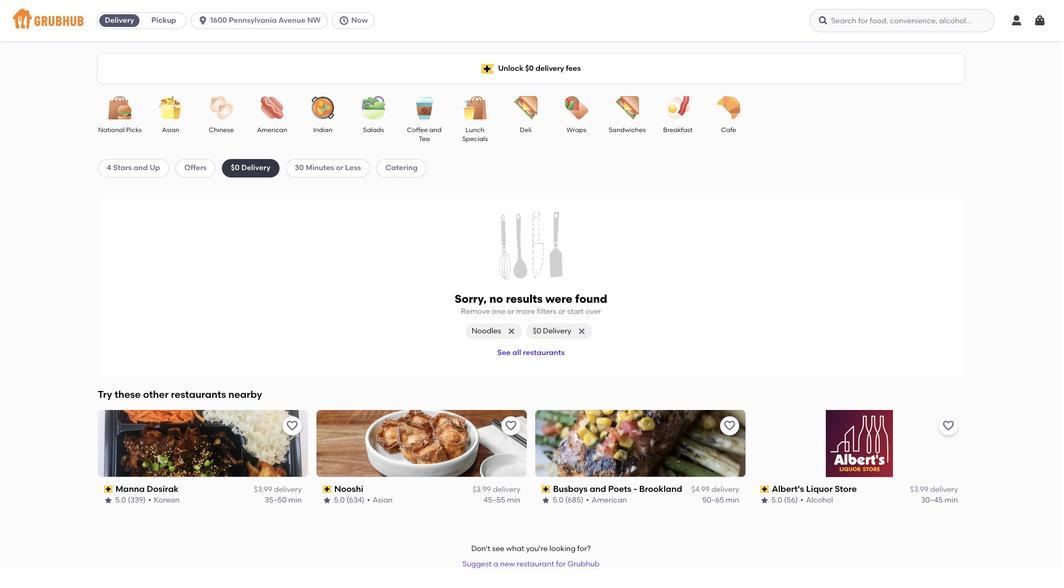 Task type: describe. For each thing, give the bounding box(es) containing it.
don't see what you're looking for?
[[471, 545, 591, 554]]

sandwiches image
[[609, 96, 646, 119]]

cafe
[[721, 126, 736, 134]]

delivery for albert's liquor store
[[930, 485, 958, 494]]

$3.99 for albert's liquor store
[[910, 485, 929, 494]]

subscription pass image for albert's liquor store
[[760, 486, 770, 493]]

you're
[[526, 545, 548, 554]]

try
[[98, 389, 112, 401]]

$0 delivery inside button
[[533, 327, 571, 336]]

over
[[586, 307, 601, 316]]

1 horizontal spatial american
[[592, 496, 627, 505]]

deli
[[520, 126, 532, 134]]

albert's
[[772, 484, 804, 494]]

50–65 min
[[702, 496, 739, 505]]

delivery for nooshi
[[493, 485, 521, 494]]

unlock
[[498, 64, 523, 73]]

35–50 min
[[265, 496, 302, 505]]

$0 inside button
[[533, 327, 541, 336]]

30–45
[[921, 496, 943, 505]]

• asian
[[367, 496, 393, 505]]

• for albert's liquor store
[[801, 496, 804, 505]]

nw
[[307, 16, 321, 25]]

breakfast image
[[659, 96, 696, 119]]

more
[[516, 307, 535, 316]]

30 minutes or less
[[295, 163, 361, 172]]

liquor
[[806, 484, 833, 494]]

breakfast
[[663, 126, 693, 134]]

save this restaurant button for and
[[720, 416, 739, 435]]

1600 pennsylvania avenue nw button
[[191, 12, 332, 29]]

35–50
[[265, 496, 287, 505]]

2 horizontal spatial delivery
[[543, 327, 571, 336]]

one
[[492, 307, 505, 316]]

1600
[[210, 16, 227, 25]]

start
[[567, 307, 584, 316]]

2 horizontal spatial or
[[558, 307, 565, 316]]

2 min from the left
[[507, 496, 521, 505]]

restaurant
[[517, 560, 554, 569]]

national picks image
[[101, 96, 138, 119]]

delivery button
[[97, 12, 142, 29]]

$3.99 delivery for albert's liquor store
[[910, 485, 958, 494]]

nooshi
[[334, 484, 363, 494]]

stars
[[113, 163, 132, 172]]

filters
[[537, 307, 556, 316]]

• korean
[[148, 496, 180, 505]]

noodles button
[[465, 324, 522, 339]]

• for manna dosirak
[[148, 496, 151, 505]]

wraps
[[567, 126, 586, 134]]

• for nooshi
[[367, 496, 370, 505]]

5.0 (634)
[[334, 496, 365, 505]]

4 stars and up
[[107, 163, 160, 172]]

deli image
[[507, 96, 544, 119]]

cafe image
[[710, 96, 747, 119]]

manna dosirak
[[116, 484, 179, 494]]

1 vertical spatial asian
[[373, 496, 393, 505]]

$4.99 delivery
[[692, 485, 739, 494]]

45–55
[[484, 496, 505, 505]]

now button
[[332, 12, 379, 29]]

star icon image for nooshi
[[323, 496, 331, 505]]

for?
[[577, 545, 591, 554]]

try these other restaurants nearby
[[98, 389, 262, 401]]

1 horizontal spatial or
[[507, 307, 515, 316]]

5.0 for busboys and poets - brookland
[[553, 496, 564, 505]]

nooshi logo image
[[317, 410, 527, 477]]

min for liquor
[[945, 496, 958, 505]]

these
[[115, 389, 141, 401]]

see all restaurants
[[497, 348, 565, 357]]

pickup button
[[142, 12, 186, 29]]

1 horizontal spatial svg image
[[1010, 14, 1023, 27]]

coffee and tea
[[407, 126, 442, 143]]

and for busboys and poets - brookland
[[590, 484, 606, 494]]

chinese image
[[203, 96, 240, 119]]

korean
[[154, 496, 180, 505]]

salads
[[363, 126, 384, 134]]

star icon image for busboys and poets - brookland
[[542, 496, 550, 505]]

delivery for manna dosirak
[[274, 485, 302, 494]]

min for dosirak
[[288, 496, 302, 505]]

looking
[[550, 545, 576, 554]]

sorry, no results were found remove one or more filters or start over
[[455, 292, 607, 316]]

5.0 (685)
[[553, 496, 584, 505]]

svg image inside noodles "button"
[[508, 327, 516, 336]]

no results image
[[499, 211, 563, 280]]

avenue
[[279, 16, 305, 25]]

$4.99
[[692, 485, 710, 494]]

suggest
[[463, 560, 492, 569]]

1 vertical spatial $0
[[231, 163, 240, 172]]

indian image
[[304, 96, 341, 119]]

2 save this restaurant image from the left
[[505, 419, 517, 432]]

busboys
[[553, 484, 588, 494]]

national picks
[[98, 126, 142, 134]]

delivery inside main navigation navigation
[[105, 16, 134, 25]]

remove
[[461, 307, 490, 316]]

$3.99 for manna dosirak
[[254, 485, 272, 494]]

pennsylvania
[[229, 16, 277, 25]]

subscription pass image for nooshi
[[323, 486, 332, 493]]

and for coffee and tea
[[429, 126, 442, 134]]

noodles
[[472, 327, 501, 336]]

wraps image
[[558, 96, 595, 119]]

alcohol
[[806, 496, 833, 505]]

save this restaurant image
[[942, 419, 955, 432]]

$3.99 delivery for manna dosirak
[[254, 485, 302, 494]]

0 vertical spatial american
[[257, 126, 287, 134]]



Task type: vqa. For each thing, say whether or not it's contained in the screenshot.


Task type: locate. For each thing, give the bounding box(es) containing it.
busboys and poets - brookland logo image
[[535, 410, 746, 477]]

catering
[[385, 163, 418, 172]]

see
[[497, 348, 511, 357]]

1 vertical spatial american
[[592, 496, 627, 505]]

svg image inside now button
[[339, 15, 349, 26]]

2 horizontal spatial save this restaurant image
[[723, 419, 736, 432]]

delivery up 45–55 min
[[493, 485, 521, 494]]

3 5.0 from the left
[[553, 496, 564, 505]]

or down the were
[[558, 307, 565, 316]]

$3.99 up "45–55"
[[473, 485, 491, 494]]

min for and
[[726, 496, 739, 505]]

star icon image for albert's liquor store
[[760, 496, 769, 505]]

5.0 (339)
[[115, 496, 146, 505]]

0 horizontal spatial $3.99 delivery
[[254, 485, 302, 494]]

no
[[489, 292, 503, 305]]

min right "45–55"
[[507, 496, 521, 505]]

1 $3.99 from the left
[[254, 485, 272, 494]]

1 horizontal spatial subscription pass image
[[542, 486, 551, 493]]

restaurants inside button
[[523, 348, 565, 357]]

1 horizontal spatial restaurants
[[523, 348, 565, 357]]

0 vertical spatial restaurants
[[523, 348, 565, 357]]

asian right (634)
[[373, 496, 393, 505]]

5.0 for nooshi
[[334, 496, 345, 505]]

star icon image for manna dosirak
[[104, 496, 113, 505]]

american image
[[254, 96, 291, 119]]

restaurants
[[523, 348, 565, 357], [171, 389, 226, 401]]

delivery up 35–50 min
[[274, 485, 302, 494]]

2 horizontal spatial $3.99 delivery
[[910, 485, 958, 494]]

offers
[[184, 163, 207, 172]]

coffee and tea image
[[406, 96, 443, 119]]

0 horizontal spatial delivery
[[105, 16, 134, 25]]

delivery up 30–45 min
[[930, 485, 958, 494]]

delivery left the 30
[[241, 163, 271, 172]]

national
[[98, 126, 125, 134]]

1 vertical spatial and
[[134, 163, 148, 172]]

$0 delivery down chinese on the left
[[231, 163, 271, 172]]

restaurants right other
[[171, 389, 226, 401]]

5.0 (56)
[[772, 496, 798, 505]]

min right 50–65
[[726, 496, 739, 505]]

svg image inside $0 delivery button
[[578, 327, 586, 336]]

3 $3.99 delivery from the left
[[910, 485, 958, 494]]

a
[[493, 560, 498, 569]]

30
[[295, 163, 304, 172]]

minutes
[[306, 163, 334, 172]]

0 horizontal spatial subscription pass image
[[323, 486, 332, 493]]

$0 right unlock at the top of the page
[[525, 64, 534, 73]]

manna dosirak logo image
[[98, 410, 308, 477]]

$0 delivery button
[[527, 324, 593, 339]]

delivery up 50–65 min
[[712, 485, 739, 494]]

new
[[500, 560, 515, 569]]

3 save this restaurant image from the left
[[723, 419, 736, 432]]

other
[[143, 389, 169, 401]]

save this restaurant button for dosirak
[[283, 416, 302, 435]]

•
[[148, 496, 151, 505], [367, 496, 370, 505], [586, 496, 589, 505], [801, 496, 804, 505]]

$0 delivery
[[231, 163, 271, 172], [533, 327, 571, 336]]

5.0 left the (685)
[[553, 496, 564, 505]]

up
[[150, 163, 160, 172]]

Search for food, convenience, alcohol... search field
[[810, 9, 995, 32]]

0 horizontal spatial american
[[257, 126, 287, 134]]

now
[[351, 16, 368, 25]]

(56)
[[784, 496, 798, 505]]

1 horizontal spatial asian
[[373, 496, 393, 505]]

picks
[[126, 126, 142, 134]]

$0 down filters
[[533, 327, 541, 336]]

1 5.0 from the left
[[115, 496, 126, 505]]

poets
[[608, 484, 632, 494]]

manna
[[116, 484, 145, 494]]

1 $3.99 delivery from the left
[[254, 485, 302, 494]]

delivery
[[536, 64, 564, 73], [274, 485, 302, 494], [493, 485, 521, 494], [712, 485, 739, 494], [930, 485, 958, 494]]

1 min from the left
[[288, 496, 302, 505]]

0 vertical spatial and
[[429, 126, 442, 134]]

$3.99 delivery up 30–45
[[910, 485, 958, 494]]

3 star icon image from the left
[[542, 496, 550, 505]]

save this restaurant button for liquor
[[939, 416, 958, 435]]

min right 35–50
[[288, 496, 302, 505]]

3 • from the left
[[586, 496, 589, 505]]

or
[[336, 163, 343, 172], [507, 307, 515, 316], [558, 307, 565, 316]]

$3.99 up 30–45
[[910, 485, 929, 494]]

subscription pass image for busboys and poets - brookland
[[542, 486, 551, 493]]

2 horizontal spatial subscription pass image
[[760, 486, 770, 493]]

save this restaurant image
[[286, 419, 299, 432], [505, 419, 517, 432], [723, 419, 736, 432]]

min
[[288, 496, 302, 505], [507, 496, 521, 505], [726, 496, 739, 505], [945, 496, 958, 505]]

0 horizontal spatial or
[[336, 163, 343, 172]]

min right 30–45
[[945, 496, 958, 505]]

1 horizontal spatial delivery
[[241, 163, 271, 172]]

subscription pass image left "nooshi"
[[323, 486, 332, 493]]

0 vertical spatial $0
[[525, 64, 534, 73]]

nearby
[[228, 389, 262, 401]]

3 min from the left
[[726, 496, 739, 505]]

3 subscription pass image from the left
[[760, 486, 770, 493]]

-
[[634, 484, 637, 494]]

4 • from the left
[[801, 496, 804, 505]]

grubhub
[[568, 560, 600, 569]]

1 • from the left
[[148, 496, 151, 505]]

• american
[[586, 496, 627, 505]]

2 star icon image from the left
[[323, 496, 331, 505]]

5.0 down "nooshi"
[[334, 496, 345, 505]]

(634)
[[347, 496, 365, 505]]

subscription pass image
[[104, 486, 113, 493]]

1 save this restaurant image from the left
[[286, 419, 299, 432]]

1 vertical spatial $0 delivery
[[533, 327, 571, 336]]

suggest a new restaurant for grubhub
[[463, 560, 600, 569]]

specials
[[462, 135, 488, 143]]

2 vertical spatial delivery
[[543, 327, 571, 336]]

1 horizontal spatial save this restaurant image
[[505, 419, 517, 432]]

• alcohol
[[801, 496, 833, 505]]

american down american image
[[257, 126, 287, 134]]

were
[[545, 292, 573, 305]]

star icon image left 5.0 (56)
[[760, 496, 769, 505]]

busboys and poets - brookland
[[553, 484, 682, 494]]

1 horizontal spatial $3.99
[[473, 485, 491, 494]]

for
[[556, 560, 566, 569]]

0 horizontal spatial asian
[[162, 126, 179, 134]]

chinese
[[209, 126, 234, 134]]

45–55 min
[[484, 496, 521, 505]]

restaurants down $0 delivery button on the bottom
[[523, 348, 565, 357]]

1 vertical spatial restaurants
[[171, 389, 226, 401]]

svg image
[[1034, 14, 1046, 27], [198, 15, 208, 26], [818, 15, 829, 26], [508, 327, 516, 336], [578, 327, 586, 336]]

and up • american
[[590, 484, 606, 494]]

1 vertical spatial delivery
[[241, 163, 271, 172]]

or left less
[[336, 163, 343, 172]]

albert's liquor store
[[772, 484, 857, 494]]

coffee
[[407, 126, 428, 134]]

and up tea
[[429, 126, 442, 134]]

subscription pass image left albert's
[[760, 486, 770, 493]]

asian image
[[152, 96, 189, 119]]

american down busboys and poets - brookland
[[592, 496, 627, 505]]

0 horizontal spatial $3.99
[[254, 485, 272, 494]]

delivery left pickup
[[105, 16, 134, 25]]

1 save this restaurant button from the left
[[283, 416, 302, 435]]

0 horizontal spatial $0 delivery
[[231, 163, 271, 172]]

0 horizontal spatial svg image
[[339, 15, 349, 26]]

2 horizontal spatial and
[[590, 484, 606, 494]]

(685)
[[565, 496, 584, 505]]

0 horizontal spatial and
[[134, 163, 148, 172]]

star icon image
[[104, 496, 113, 505], [323, 496, 331, 505], [542, 496, 550, 505], [760, 496, 769, 505]]

star icon image left 5.0 (634)
[[323, 496, 331, 505]]

• down 'manna dosirak'
[[148, 496, 151, 505]]

(339)
[[128, 496, 146, 505]]

$0
[[525, 64, 534, 73], [231, 163, 240, 172], [533, 327, 541, 336]]

pickup
[[151, 16, 176, 25]]

0 vertical spatial delivery
[[105, 16, 134, 25]]

• right the (685)
[[586, 496, 589, 505]]

subscription pass image left busboys
[[542, 486, 551, 493]]

$3.99 delivery up "45–55"
[[473, 485, 521, 494]]

4 star icon image from the left
[[760, 496, 769, 505]]

4 min from the left
[[945, 496, 958, 505]]

all
[[512, 348, 521, 357]]

and inside "coffee and tea"
[[429, 126, 442, 134]]

• right (634)
[[367, 496, 370, 505]]

0 vertical spatial asian
[[162, 126, 179, 134]]

1 horizontal spatial and
[[429, 126, 442, 134]]

less
[[345, 163, 361, 172]]

5.0 left (56)
[[772, 496, 782, 505]]

delivery for busboys and poets - brookland
[[712, 485, 739, 494]]

svg image inside 1600 pennsylvania avenue nw button
[[198, 15, 208, 26]]

5.0 for manna dosirak
[[115, 496, 126, 505]]

see all restaurants button
[[493, 344, 569, 363]]

lunch specials
[[462, 126, 488, 143]]

store
[[835, 484, 857, 494]]

0 vertical spatial $0 delivery
[[231, 163, 271, 172]]

sandwiches
[[609, 126, 646, 134]]

subscription pass image
[[323, 486, 332, 493], [542, 486, 551, 493], [760, 486, 770, 493]]

suggest a new restaurant for grubhub button
[[458, 555, 604, 569]]

and left 'up'
[[134, 163, 148, 172]]

2 $3.99 delivery from the left
[[473, 485, 521, 494]]

brookland
[[639, 484, 682, 494]]

albert's liquor store logo image
[[826, 410, 893, 477]]

main navigation navigation
[[0, 0, 1062, 41]]

$3.99 for nooshi
[[473, 485, 491, 494]]

dosirak
[[147, 484, 179, 494]]

1 horizontal spatial $3.99 delivery
[[473, 485, 521, 494]]

what
[[506, 545, 524, 554]]

4
[[107, 163, 111, 172]]

5.0 for albert's liquor store
[[772, 496, 782, 505]]

1 horizontal spatial $0 delivery
[[533, 327, 571, 336]]

$3.99 delivery for nooshi
[[473, 485, 521, 494]]

delivery
[[105, 16, 134, 25], [241, 163, 271, 172], [543, 327, 571, 336]]

svg image
[[1010, 14, 1023, 27], [339, 15, 349, 26]]

$3.99 delivery up 35–50
[[254, 485, 302, 494]]

grubhub plus flag logo image
[[481, 64, 494, 74]]

$3.99 delivery
[[254, 485, 302, 494], [473, 485, 521, 494], [910, 485, 958, 494]]

found
[[575, 292, 607, 305]]

delivery down filters
[[543, 327, 571, 336]]

don't
[[471, 545, 490, 554]]

$0 delivery down filters
[[533, 327, 571, 336]]

star icon image down subscription pass image
[[104, 496, 113, 505]]

$0 right the offers
[[231, 163, 240, 172]]

5.0
[[115, 496, 126, 505], [334, 496, 345, 505], [553, 496, 564, 505], [772, 496, 782, 505]]

unlock $0 delivery fees
[[498, 64, 581, 73]]

asian down asian image
[[162, 126, 179, 134]]

0 horizontal spatial save this restaurant image
[[286, 419, 299, 432]]

results
[[506, 292, 543, 305]]

2 horizontal spatial $3.99
[[910, 485, 929, 494]]

• for busboys and poets - brookland
[[586, 496, 589, 505]]

star icon image left 5.0 (685)
[[542, 496, 550, 505]]

50–65
[[702, 496, 724, 505]]

3 $3.99 from the left
[[910, 485, 929, 494]]

2 vertical spatial $0
[[533, 327, 541, 336]]

or right one
[[507, 307, 515, 316]]

1 star icon image from the left
[[104, 496, 113, 505]]

2 subscription pass image from the left
[[542, 486, 551, 493]]

delivery left 'fees'
[[536, 64, 564, 73]]

lunch
[[466, 126, 484, 134]]

1 subscription pass image from the left
[[323, 486, 332, 493]]

30–45 min
[[921, 496, 958, 505]]

4 5.0 from the left
[[772, 496, 782, 505]]

salads image
[[355, 96, 392, 119]]

2 save this restaurant button from the left
[[501, 416, 521, 435]]

3 save this restaurant button from the left
[[720, 416, 739, 435]]

2 $3.99 from the left
[[473, 485, 491, 494]]

save this restaurant image for and
[[723, 419, 736, 432]]

2 • from the left
[[367, 496, 370, 505]]

• right (56)
[[801, 496, 804, 505]]

2 5.0 from the left
[[334, 496, 345, 505]]

2 vertical spatial and
[[590, 484, 606, 494]]

save this restaurant button
[[283, 416, 302, 435], [501, 416, 521, 435], [720, 416, 739, 435], [939, 416, 958, 435]]

sorry,
[[455, 292, 487, 305]]

lunch specials image
[[457, 96, 494, 119]]

$3.99 up 35–50
[[254, 485, 272, 494]]

5.0 down manna
[[115, 496, 126, 505]]

fees
[[566, 64, 581, 73]]

0 horizontal spatial restaurants
[[171, 389, 226, 401]]

4 save this restaurant button from the left
[[939, 416, 958, 435]]

save this restaurant image for dosirak
[[286, 419, 299, 432]]



